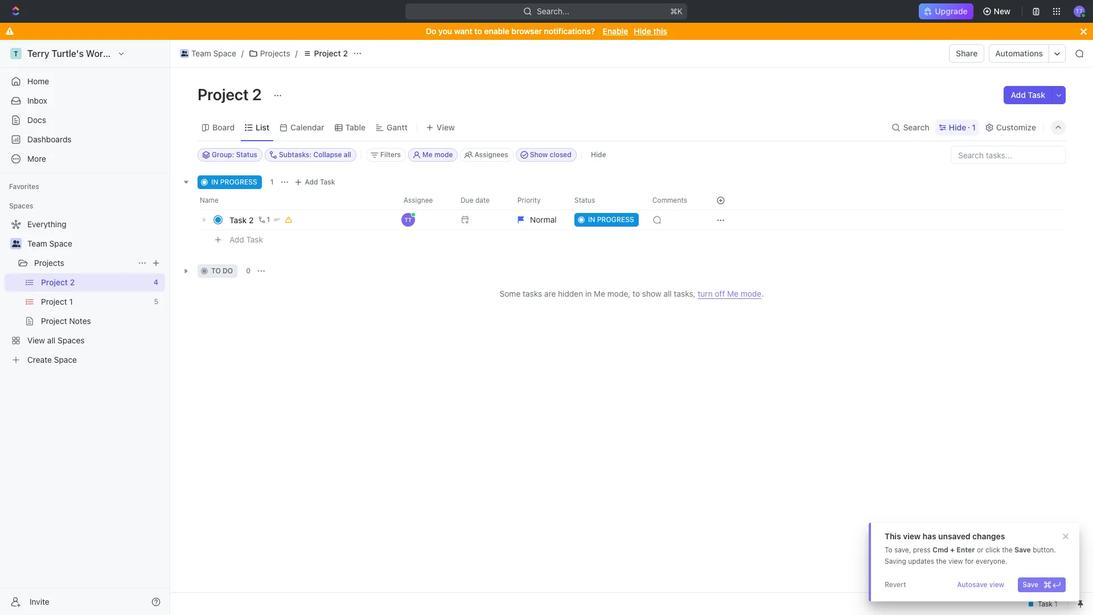 Task type: locate. For each thing, give the bounding box(es) containing it.
0 vertical spatial status
[[236, 150, 257, 159]]

or
[[977, 546, 984, 554]]

0 horizontal spatial me
[[423, 150, 433, 159]]

0 vertical spatial user group image
[[181, 51, 188, 56]]

0 horizontal spatial projects
[[34, 258, 64, 268]]

revert button
[[881, 578, 911, 592]]

0 horizontal spatial view
[[27, 335, 45, 345]]

table link
[[343, 119, 366, 135]]

assignee button
[[397, 191, 454, 210]]

1 horizontal spatial hide
[[634, 26, 652, 36]]

project 1
[[41, 297, 73, 306]]

task
[[1028, 90, 1046, 100], [320, 178, 335, 186], [230, 215, 247, 225], [246, 234, 263, 244]]

view
[[437, 122, 455, 132], [27, 335, 45, 345]]

view for this
[[904, 531, 921, 541]]

assignees
[[475, 150, 508, 159]]

add task button up name dropdown button
[[291, 175, 340, 189]]

1 vertical spatial team space link
[[27, 235, 163, 253]]

t
[[14, 49, 18, 58]]

due
[[461, 196, 474, 204]]

.
[[762, 289, 764, 298]]

0 vertical spatial add
[[1011, 90, 1026, 100]]

save inside this view has unsaved changes to save, press cmd + enter or click the save button. saving updates the view for everyone.
[[1015, 546, 1031, 554]]

hide inside button
[[591, 150, 606, 159]]

1 vertical spatial tt
[[405, 216, 412, 223]]

0 horizontal spatial /
[[241, 48, 244, 58]]

status up in progress dropdown button
[[575, 196, 595, 204]]

5
[[154, 297, 158, 306]]

terry turtle's workspace, , element
[[10, 48, 22, 59]]

0 vertical spatial add task
[[1011, 90, 1046, 100]]

1 vertical spatial team space
[[27, 239, 72, 248]]

1 horizontal spatial in progress
[[588, 215, 634, 224]]

1 vertical spatial hide
[[949, 122, 967, 132]]

1
[[972, 122, 976, 132], [270, 178, 274, 186], [267, 215, 270, 224], [69, 297, 73, 306]]

create space
[[27, 355, 77, 365]]

0 vertical spatial in
[[211, 178, 218, 186]]

0 horizontal spatial status
[[236, 150, 257, 159]]

team space inside sidebar navigation
[[27, 239, 72, 248]]

to left show
[[633, 289, 640, 298]]

view inside button
[[990, 580, 1005, 589]]

save button
[[1019, 578, 1066, 592]]

1 vertical spatial project 2
[[198, 85, 265, 104]]

2
[[343, 48, 348, 58], [252, 85, 262, 104], [249, 215, 254, 225], [70, 277, 75, 287]]

hide button
[[587, 148, 611, 162]]

hide left this
[[634, 26, 652, 36]]

add task
[[1011, 90, 1046, 100], [305, 178, 335, 186], [230, 234, 263, 244]]

0 vertical spatial to
[[475, 26, 482, 36]]

view inside sidebar navigation
[[27, 335, 45, 345]]

2 vertical spatial project 2
[[41, 277, 75, 287]]

project for project 2 link to the left
[[41, 277, 68, 287]]

project notes
[[41, 316, 91, 326]]

1 vertical spatial to
[[211, 267, 221, 275]]

1 vertical spatial add task button
[[291, 175, 340, 189]]

1 horizontal spatial projects
[[260, 48, 290, 58]]

group:
[[212, 150, 234, 159]]

0 horizontal spatial add task
[[230, 234, 263, 244]]

1 horizontal spatial the
[[1003, 546, 1013, 554]]

date
[[476, 196, 490, 204]]

view up 'me mode'
[[437, 122, 455, 132]]

1 vertical spatial status
[[575, 196, 595, 204]]

tree containing everything
[[5, 215, 165, 369]]

comments
[[653, 196, 687, 204]]

2 vertical spatial space
[[54, 355, 77, 365]]

add task button up customize
[[1004, 86, 1053, 104]]

add down task 2
[[230, 234, 244, 244]]

priority
[[518, 196, 541, 204]]

in progress down status dropdown button
[[588, 215, 634, 224]]

save left the button.
[[1015, 546, 1031, 554]]

in progress
[[211, 178, 257, 186], [588, 215, 634, 224]]

me mode button
[[408, 148, 458, 162]]

progress inside dropdown button
[[597, 215, 634, 224]]

0 horizontal spatial team
[[27, 239, 47, 248]]

me mode
[[423, 150, 453, 159]]

0 vertical spatial tt
[[1076, 8, 1084, 14]]

subtasks: collapse all
[[279, 150, 351, 159]]

view down everyone.
[[990, 580, 1005, 589]]

1 horizontal spatial progress
[[597, 215, 634, 224]]

mode right off
[[741, 289, 762, 298]]

assignees button
[[460, 148, 514, 162]]

2 horizontal spatial to
[[633, 289, 640, 298]]

team
[[191, 48, 211, 58], [27, 239, 47, 248]]

team inside sidebar navigation
[[27, 239, 47, 248]]

the
[[1003, 546, 1013, 554], [937, 557, 947, 566]]

projects
[[260, 48, 290, 58], [34, 258, 64, 268]]

add up customize
[[1011, 90, 1026, 100]]

to right want
[[475, 26, 482, 36]]

me left mode,
[[594, 289, 606, 298]]

enter
[[957, 546, 975, 554]]

to
[[475, 26, 482, 36], [211, 267, 221, 275], [633, 289, 640, 298]]

task down "1" button
[[246, 234, 263, 244]]

all right show
[[664, 289, 672, 298]]

1 inside project 1 link
[[69, 297, 73, 306]]

add task down task 2
[[230, 234, 263, 244]]

view
[[904, 531, 921, 541], [949, 557, 964, 566], [990, 580, 1005, 589]]

favorites button
[[5, 180, 44, 194]]

2 vertical spatial add
[[230, 234, 244, 244]]

home link
[[5, 72, 165, 91]]

hidden
[[558, 289, 583, 298]]

2 vertical spatial view
[[990, 580, 1005, 589]]

user group image
[[181, 51, 188, 56], [12, 240, 20, 247]]

2 vertical spatial add task
[[230, 234, 263, 244]]

the right the 'click' at right bottom
[[1003, 546, 1013, 554]]

1 horizontal spatial me
[[594, 289, 606, 298]]

1 inside button
[[267, 215, 270, 224]]

0 horizontal spatial mode
[[435, 150, 453, 159]]

add task button
[[1004, 86, 1053, 104], [291, 175, 340, 189], [224, 233, 268, 247]]

add up name dropdown button
[[305, 178, 318, 186]]

0 horizontal spatial add
[[230, 234, 244, 244]]

1 vertical spatial the
[[937, 557, 947, 566]]

2 vertical spatial all
[[47, 335, 55, 345]]

customize
[[997, 122, 1037, 132]]

1 up project notes
[[69, 297, 73, 306]]

inbox
[[27, 96, 47, 105]]

1 horizontal spatial add task
[[305, 178, 335, 186]]

save inside save button
[[1023, 580, 1039, 589]]

1 horizontal spatial user group image
[[181, 51, 188, 56]]

0 horizontal spatial projects link
[[34, 254, 133, 272]]

updates
[[909, 557, 935, 566]]

1 vertical spatial in
[[588, 215, 595, 224]]

to left do
[[211, 267, 221, 275]]

1 vertical spatial team
[[27, 239, 47, 248]]

status right group:
[[236, 150, 257, 159]]

click
[[986, 546, 1001, 554]]

1 vertical spatial add task
[[305, 178, 335, 186]]

invite
[[30, 597, 49, 606]]

add task up customize
[[1011, 90, 1046, 100]]

add
[[1011, 90, 1026, 100], [305, 178, 318, 186], [230, 234, 244, 244]]

team space link
[[177, 47, 239, 60], [27, 235, 163, 253]]

1 horizontal spatial team
[[191, 48, 211, 58]]

view down +
[[949, 557, 964, 566]]

1 vertical spatial user group image
[[12, 240, 20, 247]]

2 vertical spatial add task button
[[224, 233, 268, 247]]

1 vertical spatial mode
[[741, 289, 762, 298]]

0 vertical spatial project 2
[[314, 48, 348, 58]]

1 horizontal spatial /
[[295, 48, 298, 58]]

all
[[344, 150, 351, 159], [664, 289, 672, 298], [47, 335, 55, 345]]

0 horizontal spatial in progress
[[211, 178, 257, 186]]

tree
[[5, 215, 165, 369]]

task 2
[[230, 215, 254, 225]]

view all spaces
[[27, 335, 85, 345]]

0 horizontal spatial all
[[47, 335, 55, 345]]

everything
[[27, 219, 66, 229]]

mode
[[435, 150, 453, 159], [741, 289, 762, 298]]

2 horizontal spatial project 2
[[314, 48, 348, 58]]

0 vertical spatial tt button
[[1071, 2, 1089, 21]]

view up save,
[[904, 531, 921, 541]]

normal
[[530, 215, 557, 224]]

2 horizontal spatial add task button
[[1004, 86, 1053, 104]]

0 vertical spatial space
[[213, 48, 236, 58]]

all right collapse
[[344, 150, 351, 159]]

1 left customize button
[[972, 122, 976, 132]]

0 vertical spatial project 2 link
[[300, 47, 351, 60]]

to do
[[211, 267, 233, 275]]

1 vertical spatial project 2 link
[[41, 273, 149, 292]]

in down status dropdown button
[[588, 215, 595, 224]]

hide for hide 1
[[949, 122, 967, 132]]

1 horizontal spatial team space
[[191, 48, 236, 58]]

in up name
[[211, 178, 218, 186]]

progress down status dropdown button
[[597, 215, 634, 224]]

projects inside sidebar navigation
[[34, 258, 64, 268]]

task up customize
[[1028, 90, 1046, 100]]

add task button down task 2
[[224, 233, 268, 247]]

in progress down group: status
[[211, 178, 257, 186]]

1 vertical spatial save
[[1023, 580, 1039, 589]]

favorites
[[9, 182, 39, 191]]

home
[[27, 76, 49, 86]]

mode inside dropdown button
[[435, 150, 453, 159]]

1 horizontal spatial status
[[575, 196, 595, 204]]

0 horizontal spatial spaces
[[9, 202, 33, 210]]

view up create at the bottom left of page
[[27, 335, 45, 345]]

2 horizontal spatial view
[[990, 580, 1005, 589]]

save down the button.
[[1023, 580, 1039, 589]]

1 vertical spatial tt button
[[397, 210, 454, 230]]

has
[[923, 531, 937, 541]]

1 vertical spatial all
[[664, 289, 672, 298]]

all up create space
[[47, 335, 55, 345]]

2 inside sidebar navigation
[[70, 277, 75, 287]]

project for project notes link
[[41, 316, 67, 326]]

project 2 link
[[300, 47, 351, 60], [41, 273, 149, 292]]

dashboards link
[[5, 130, 165, 149]]

everything link
[[5, 215, 163, 234]]

me down view button
[[423, 150, 433, 159]]

share button
[[950, 44, 985, 63]]

upgrade link
[[920, 3, 974, 19]]

1 button
[[256, 214, 272, 226]]

view for view
[[437, 122, 455, 132]]

1 up name dropdown button
[[270, 178, 274, 186]]

1 vertical spatial view
[[27, 335, 45, 345]]

space
[[213, 48, 236, 58], [49, 239, 72, 248], [54, 355, 77, 365]]

1 right task 2
[[267, 215, 270, 224]]

you
[[439, 26, 452, 36]]

view inside button
[[437, 122, 455, 132]]

0 horizontal spatial progress
[[220, 178, 257, 186]]

the down "cmd"
[[937, 557, 947, 566]]

status button
[[568, 191, 646, 210]]

progress down group: status
[[220, 178, 257, 186]]

0 vertical spatial in progress
[[211, 178, 257, 186]]

me right off
[[728, 289, 739, 298]]

spaces down the favorites button
[[9, 202, 33, 210]]

mode down view dropdown button
[[435, 150, 453, 159]]

show closed button
[[516, 148, 577, 162]]

0 horizontal spatial tt button
[[397, 210, 454, 230]]

2 vertical spatial hide
[[591, 150, 606, 159]]

in right hidden
[[586, 289, 592, 298]]

2 horizontal spatial hide
[[949, 122, 967, 132]]

1 horizontal spatial spaces
[[58, 335, 85, 345]]

Search tasks... text field
[[952, 146, 1066, 163]]

view all spaces link
[[5, 332, 163, 350]]

spaces down project notes
[[58, 335, 85, 345]]

1 vertical spatial projects
[[34, 258, 64, 268]]

0 vertical spatial progress
[[220, 178, 257, 186]]

1 vertical spatial progress
[[597, 215, 634, 224]]

hide for hide
[[591, 150, 606, 159]]

0 vertical spatial mode
[[435, 150, 453, 159]]

0 horizontal spatial view
[[904, 531, 921, 541]]

status
[[236, 150, 257, 159], [575, 196, 595, 204]]

1 horizontal spatial to
[[475, 26, 482, 36]]

0 vertical spatial save
[[1015, 546, 1031, 554]]

progress
[[220, 178, 257, 186], [597, 215, 634, 224]]

0 horizontal spatial team space
[[27, 239, 72, 248]]

autosave
[[958, 580, 988, 589]]

add task down subtasks: collapse all
[[305, 178, 335, 186]]

spaces
[[9, 202, 33, 210], [58, 335, 85, 345]]

2 / from the left
[[295, 48, 298, 58]]

name
[[200, 196, 219, 204]]

hide right closed on the right
[[591, 150, 606, 159]]

1 vertical spatial in progress
[[588, 215, 634, 224]]

tasks,
[[674, 289, 696, 298]]

0 vertical spatial projects link
[[246, 47, 293, 60]]

some tasks are hidden in me mode, to show all tasks, turn off me mode .
[[500, 289, 764, 298]]

automations
[[996, 48, 1043, 58]]

1 horizontal spatial add
[[305, 178, 318, 186]]

hide right search
[[949, 122, 967, 132]]

sidebar navigation
[[0, 40, 173, 615]]

search...
[[537, 6, 570, 16]]



Task type: vqa. For each thing, say whether or not it's contained in the screenshot.
Group:
yes



Task type: describe. For each thing, give the bounding box(es) containing it.
browser
[[512, 26, 542, 36]]

cmd
[[933, 546, 949, 554]]

1 vertical spatial view
[[949, 557, 964, 566]]

mode,
[[608, 289, 631, 298]]

project 2 inside sidebar navigation
[[41, 277, 75, 287]]

collapse
[[314, 150, 342, 159]]

gantt link
[[385, 119, 408, 135]]

more button
[[5, 150, 165, 168]]

1 vertical spatial add
[[305, 178, 318, 186]]

list link
[[254, 119, 270, 135]]

1 vertical spatial projects link
[[34, 254, 133, 272]]

1 horizontal spatial project 2 link
[[300, 47, 351, 60]]

for
[[965, 557, 974, 566]]

automations button
[[990, 45, 1049, 62]]

show
[[642, 289, 662, 298]]

assignee
[[404, 196, 433, 204]]

tasks
[[523, 289, 542, 298]]

new button
[[978, 2, 1018, 21]]

2 horizontal spatial add task
[[1011, 90, 1046, 100]]

inbox link
[[5, 92, 165, 110]]

project 1 link
[[41, 293, 150, 311]]

user group image inside tree
[[12, 240, 20, 247]]

list
[[256, 122, 270, 132]]

turtle's
[[52, 48, 84, 59]]

search
[[904, 122, 930, 132]]

1 horizontal spatial mode
[[741, 289, 762, 298]]

2 horizontal spatial add
[[1011, 90, 1026, 100]]

notes
[[69, 316, 91, 326]]

are
[[544, 289, 556, 298]]

show closed
[[530, 150, 572, 159]]

4
[[154, 278, 158, 287]]

1 / from the left
[[241, 48, 244, 58]]

comments button
[[646, 191, 703, 210]]

create
[[27, 355, 52, 365]]

do you want to enable browser notifications? enable hide this
[[426, 26, 668, 36]]

group: status
[[212, 150, 257, 159]]

unsaved
[[939, 531, 971, 541]]

search button
[[889, 119, 933, 135]]

turn
[[698, 289, 713, 298]]

user group image inside the team space link
[[181, 51, 188, 56]]

all inside sidebar navigation
[[47, 335, 55, 345]]

filters
[[381, 150, 401, 159]]

1 horizontal spatial team space link
[[177, 47, 239, 60]]

board
[[212, 122, 235, 132]]

0 horizontal spatial project 2 link
[[41, 273, 149, 292]]

2 horizontal spatial me
[[728, 289, 739, 298]]

task left "1" button
[[230, 215, 247, 225]]

2 vertical spatial to
[[633, 289, 640, 298]]

board link
[[210, 119, 235, 135]]

project notes link
[[41, 312, 163, 330]]

save,
[[895, 546, 911, 554]]

0 vertical spatial hide
[[634, 26, 652, 36]]

this
[[885, 531, 901, 541]]

some
[[500, 289, 521, 298]]

saving
[[885, 557, 907, 566]]

name button
[[198, 191, 397, 210]]

customize button
[[982, 119, 1040, 135]]

0 vertical spatial projects
[[260, 48, 290, 58]]

docs link
[[5, 111, 165, 129]]

due date
[[461, 196, 490, 204]]

me inside dropdown button
[[423, 150, 433, 159]]

want
[[454, 26, 473, 36]]

0 horizontal spatial add task button
[[224, 233, 268, 247]]

task down collapse
[[320, 178, 335, 186]]

turn off me mode link
[[698, 289, 762, 299]]

in progress inside in progress dropdown button
[[588, 215, 634, 224]]

0 horizontal spatial team space link
[[27, 235, 163, 253]]

enable
[[484, 26, 510, 36]]

changes
[[973, 531, 1005, 541]]

1 horizontal spatial add task button
[[291, 175, 340, 189]]

autosave view button
[[953, 578, 1009, 592]]

closed
[[550, 150, 572, 159]]

create space link
[[5, 351, 163, 369]]

autosave view
[[958, 580, 1005, 589]]

1 horizontal spatial tt button
[[1071, 2, 1089, 21]]

view for view all spaces
[[27, 335, 45, 345]]

2 vertical spatial in
[[586, 289, 592, 298]]

2 horizontal spatial all
[[664, 289, 672, 298]]

terry turtle's workspace
[[27, 48, 133, 59]]

1 horizontal spatial projects link
[[246, 47, 293, 60]]

show
[[530, 150, 548, 159]]

0 horizontal spatial to
[[211, 267, 221, 275]]

normal button
[[511, 210, 568, 230]]

in inside dropdown button
[[588, 215, 595, 224]]

status inside dropdown button
[[575, 196, 595, 204]]

enable
[[603, 26, 628, 36]]

1 vertical spatial space
[[49, 239, 72, 248]]

gantt
[[387, 122, 408, 132]]

priority button
[[511, 191, 568, 210]]

more
[[27, 154, 46, 163]]

project for project 1 link
[[41, 297, 67, 306]]

due date button
[[454, 191, 511, 210]]

0 vertical spatial spaces
[[9, 202, 33, 210]]

hide 1
[[949, 122, 976, 132]]

share
[[956, 48, 978, 58]]

subtasks:
[[279, 150, 312, 159]]

1 vertical spatial spaces
[[58, 335, 85, 345]]

tree inside sidebar navigation
[[5, 215, 165, 369]]

in progress button
[[568, 210, 646, 230]]

dashboards
[[27, 134, 72, 144]]

view button
[[422, 114, 459, 141]]

table
[[346, 122, 366, 132]]

0 vertical spatial the
[[1003, 546, 1013, 554]]

button.
[[1033, 546, 1056, 554]]

do
[[223, 267, 233, 275]]

calendar
[[291, 122, 324, 132]]

view for autosave
[[990, 580, 1005, 589]]

+
[[951, 546, 955, 554]]

terry
[[27, 48, 49, 59]]

do
[[426, 26, 437, 36]]

0 vertical spatial add task button
[[1004, 86, 1053, 104]]

0 vertical spatial all
[[344, 150, 351, 159]]



